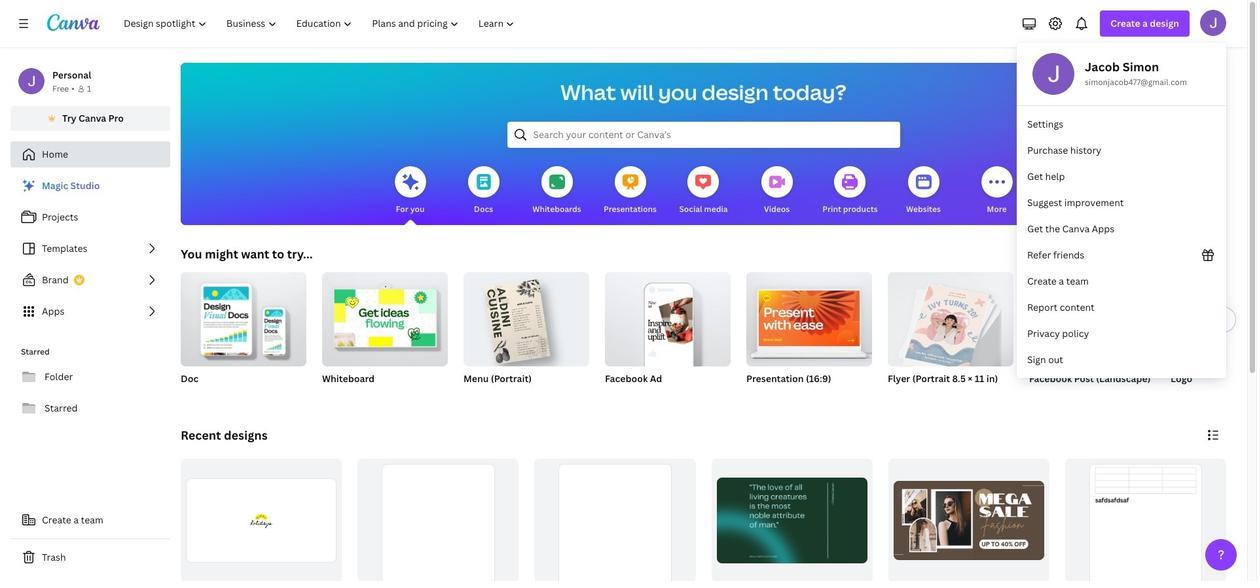 Task type: vqa. For each thing, say whether or not it's contained in the screenshot.
list
yes



Task type: describe. For each thing, give the bounding box(es) containing it.
Search search field
[[534, 123, 874, 147]]

0 horizontal spatial list
[[10, 173, 170, 325]]

top level navigation element
[[115, 10, 526, 37]]

jacob simon image
[[1201, 10, 1227, 36]]



Task type: locate. For each thing, give the bounding box(es) containing it.
None search field
[[507, 122, 901, 148]]

menu
[[1017, 43, 1227, 379]]

list
[[1017, 111, 1227, 373], [10, 173, 170, 325]]

group
[[181, 267, 307, 402], [181, 267, 307, 367], [322, 267, 448, 402], [322, 267, 448, 367], [464, 267, 590, 402], [464, 267, 590, 367], [888, 267, 1014, 402], [888, 267, 1014, 371], [605, 273, 731, 402], [605, 273, 731, 367], [747, 273, 873, 402], [1030, 273, 1156, 402], [1171, 273, 1258, 402], [181, 459, 342, 582], [358, 459, 519, 582], [535, 459, 696, 582], [889, 459, 1050, 582], [1066, 459, 1227, 582]]

1 horizontal spatial list
[[1017, 111, 1227, 373]]



